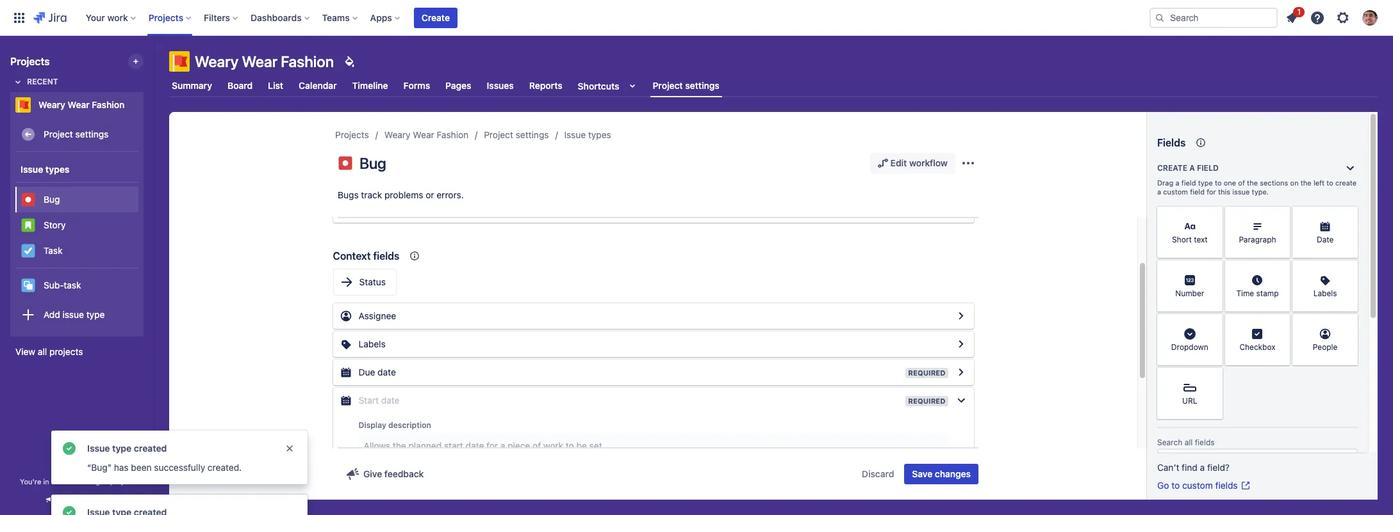 Task type: locate. For each thing, give the bounding box(es) containing it.
0 vertical spatial projects
[[148, 12, 183, 23]]

a right drag
[[1175, 179, 1179, 187]]

2 vertical spatial issue
[[87, 443, 110, 454]]

give feedback button
[[338, 465, 431, 485], [36, 490, 117, 511]]

one
[[1224, 179, 1236, 187]]

board
[[227, 80, 253, 91]]

reports link
[[527, 74, 565, 97]]

the right on
[[1301, 179, 1311, 187]]

2 horizontal spatial projects
[[335, 129, 369, 140]]

settings
[[685, 80, 719, 91], [75, 129, 108, 139], [516, 129, 549, 140]]

give feedback
[[363, 469, 424, 480], [57, 496, 110, 506]]

search all fields
[[1157, 438, 1215, 448]]

the right the of
[[1247, 179, 1258, 187]]

discard
[[862, 469, 894, 480]]

left
[[1313, 179, 1325, 187]]

1 vertical spatial give feedback
[[57, 496, 110, 506]]

field left for
[[1190, 188, 1205, 196]]

open field configuration image
[[953, 365, 969, 381]]

projects button
[[145, 7, 196, 28]]

view all projects
[[15, 347, 83, 358]]

0 horizontal spatial project settings link
[[15, 122, 138, 147]]

weary
[[195, 53, 239, 70], [38, 99, 65, 110], [384, 129, 410, 140]]

create
[[1335, 179, 1357, 187]]

"bug" has been successfully created.
[[87, 463, 242, 474]]

custom down drag
[[1163, 188, 1188, 196]]

group containing issue types
[[15, 153, 138, 336]]

0 horizontal spatial types
[[45, 164, 69, 175]]

1
[[1297, 7, 1301, 16]]

0 horizontal spatial all
[[38, 347, 47, 358]]

bug up story
[[44, 194, 60, 205]]

fields up can't find a field?
[[1195, 438, 1215, 448]]

0 vertical spatial date
[[378, 367, 396, 378]]

0 vertical spatial required
[[908, 369, 945, 377]]

weary wear fashion down forms link
[[384, 129, 469, 140]]

calendar link
[[296, 74, 339, 97]]

give for topmost give feedback button
[[363, 469, 382, 480]]

Search field
[[1150, 7, 1278, 28]]

create project image
[[131, 56, 141, 67]]

feedback down managed
[[75, 496, 110, 506]]

give feedback down display description
[[363, 469, 424, 480]]

task link
[[15, 238, 138, 264]]

0 horizontal spatial fields
[[373, 251, 399, 262]]

find
[[1182, 463, 1198, 474]]

0 horizontal spatial issue types
[[21, 164, 69, 175]]

1 vertical spatial wear
[[68, 99, 90, 110]]

2 horizontal spatial fields
[[1215, 481, 1238, 491]]

0 vertical spatial all
[[38, 347, 47, 358]]

weary up board
[[195, 53, 239, 70]]

to right left
[[1327, 179, 1333, 187]]

to up this
[[1215, 179, 1222, 187]]

fashion up the calendar
[[281, 53, 334, 70]]

fashion down the "pages" "link"
[[437, 129, 469, 140]]

2 horizontal spatial to
[[1327, 179, 1333, 187]]

1 horizontal spatial issue
[[87, 443, 110, 454]]

pages
[[445, 80, 471, 91]]

1 horizontal spatial type
[[112, 443, 132, 454]]

issue down shortcuts
[[564, 129, 586, 140]]

0 horizontal spatial weary
[[38, 99, 65, 110]]

type up has
[[112, 443, 132, 454]]

1 vertical spatial all
[[1185, 438, 1193, 448]]

0 horizontal spatial project settings
[[44, 129, 108, 139]]

date right start
[[381, 395, 400, 406]]

teams
[[322, 12, 350, 23]]

list
[[268, 80, 283, 91]]

fields left more information about the context fields image
[[373, 251, 399, 262]]

field up for
[[1197, 163, 1219, 173]]

weary wear fashion up list
[[195, 53, 334, 70]]

give down team- on the left of page
[[57, 496, 73, 506]]

give feedback button down you're in a team-managed project
[[36, 490, 117, 511]]

field down create a field
[[1181, 179, 1196, 187]]

issue down the of
[[1232, 188, 1250, 196]]

all for search
[[1185, 438, 1193, 448]]

project settings link down the recent
[[15, 122, 138, 147]]

date right due
[[378, 367, 396, 378]]

add issue type button
[[15, 302, 138, 328]]

been
[[131, 463, 152, 474]]

wear
[[242, 53, 277, 70], [68, 99, 90, 110], [413, 129, 434, 140]]

type inside button
[[86, 309, 105, 320]]

give feedback down you're in a team-managed project
[[57, 496, 110, 506]]

2 horizontal spatial type
[[1198, 179, 1213, 187]]

2 the from the left
[[1301, 179, 1311, 187]]

sidebar navigation image
[[140, 51, 168, 77]]

fields
[[373, 251, 399, 262], [1195, 438, 1215, 448], [1215, 481, 1238, 491]]

0 vertical spatial types
[[588, 129, 611, 140]]

issue
[[1232, 188, 1250, 196], [63, 309, 84, 320]]

project down issues link
[[484, 129, 513, 140]]

0 horizontal spatial type
[[86, 309, 105, 320]]

create up drag
[[1157, 163, 1187, 173]]

2 vertical spatial open field configuration image
[[953, 337, 969, 352]]

bug link
[[15, 187, 138, 213]]

1 vertical spatial required
[[908, 397, 945, 406]]

type down the sub-task link
[[86, 309, 105, 320]]

1 vertical spatial bug
[[44, 194, 60, 205]]

feedback down description
[[384, 469, 424, 480]]

issue types up the bug link
[[21, 164, 69, 175]]

more information image down text
[[1206, 262, 1221, 277]]

weary wear fashion inside 'link'
[[38, 99, 125, 110]]

2 vertical spatial wear
[[413, 129, 434, 140]]

go to custom fields
[[1157, 481, 1238, 491]]

text
[[1194, 235, 1208, 245]]

managed
[[77, 478, 108, 486]]

more information image down sections
[[1273, 208, 1289, 224]]

sub-task link
[[15, 273, 138, 299]]

set background color image
[[342, 54, 357, 69]]

project settings link down issues link
[[484, 128, 549, 143]]

issue types link
[[564, 128, 611, 143]]

the
[[1247, 179, 1258, 187], [1301, 179, 1311, 187]]

2 open field configuration image from the top
[[953, 309, 969, 324]]

create a field
[[1157, 163, 1219, 173]]

discard button
[[854, 465, 902, 485]]

fashion left add to starred image
[[92, 99, 125, 110]]

0 vertical spatial weary wear fashion
[[195, 53, 334, 70]]

description
[[388, 421, 431, 431]]

0 horizontal spatial bug
[[44, 194, 60, 205]]

success image
[[62, 441, 77, 457], [62, 506, 77, 516], [62, 506, 77, 516]]

types for issue types link
[[588, 129, 611, 140]]

1 vertical spatial issue types
[[21, 164, 69, 175]]

give down display
[[363, 469, 382, 480]]

more information image for short text
[[1206, 208, 1221, 224]]

open field configuration image inside labels button
[[953, 337, 969, 352]]

more information image down create
[[1341, 208, 1356, 224]]

required left the 'close field configuration' icon
[[908, 397, 945, 406]]

jira image
[[33, 10, 66, 25], [33, 10, 66, 25]]

1 vertical spatial issue
[[63, 309, 84, 320]]

1 open field configuration image from the top
[[953, 202, 969, 218]]

give feedback button down display description
[[338, 465, 431, 485]]

1 horizontal spatial the
[[1301, 179, 1311, 187]]

3 open field configuration image from the top
[[953, 337, 969, 352]]

url
[[1182, 397, 1197, 407]]

summary
[[172, 80, 212, 91]]

1 horizontal spatial create
[[1157, 163, 1187, 173]]

sub-task
[[44, 280, 81, 291]]

issue types down shortcuts
[[564, 129, 611, 140]]

0 horizontal spatial labels
[[359, 339, 386, 350]]

labels up 'people'
[[1313, 289, 1337, 299]]

0 horizontal spatial project
[[44, 129, 73, 139]]

issue types for group containing issue types
[[21, 164, 69, 175]]

weary wear fashion link down forms link
[[384, 128, 469, 143]]

0 vertical spatial open field configuration image
[[953, 202, 969, 218]]

more information image
[[1273, 208, 1289, 224], [1341, 208, 1356, 224], [1206, 262, 1221, 277], [1273, 262, 1289, 277], [1273, 316, 1289, 331]]

issues
[[487, 80, 514, 91]]

0 horizontal spatial issue
[[63, 309, 84, 320]]

1 horizontal spatial types
[[588, 129, 611, 140]]

required for start date
[[908, 397, 945, 406]]

go
[[1157, 481, 1169, 491]]

settings image
[[1335, 10, 1351, 25]]

open field configuration image
[[953, 202, 969, 218], [953, 309, 969, 324], [953, 337, 969, 352]]

1 horizontal spatial give
[[363, 469, 382, 480]]

projects
[[148, 12, 183, 23], [10, 56, 50, 67], [335, 129, 369, 140]]

1 horizontal spatial labels
[[1313, 289, 1337, 299]]

in
[[43, 478, 49, 486]]

1 vertical spatial weary wear fashion
[[38, 99, 125, 110]]

view all projects link
[[10, 341, 144, 364]]

feedback for give feedback button to the left
[[75, 496, 110, 506]]

0 vertical spatial create
[[422, 12, 450, 23]]

1 horizontal spatial issue
[[1232, 188, 1250, 196]]

0 vertical spatial field
[[1197, 163, 1219, 173]]

0 vertical spatial fashion
[[281, 53, 334, 70]]

weary down the recent
[[38, 99, 65, 110]]

shortcuts button
[[575, 74, 642, 97]]

drag a field type to one of the sections on the left to create a custom field for this issue type.
[[1157, 179, 1357, 196]]

group
[[15, 153, 138, 336], [15, 182, 138, 268]]

weary wear fashion down the recent
[[38, 99, 125, 110]]

group containing bug
[[15, 182, 138, 268]]

0 vertical spatial give feedback button
[[338, 465, 431, 485]]

1 vertical spatial field
[[1181, 179, 1196, 187]]

issue right 'add'
[[63, 309, 84, 320]]

status
[[359, 277, 386, 288]]

tab list containing project settings
[[161, 74, 1385, 97]]

projects inside dropdown button
[[148, 12, 183, 23]]

forms link
[[401, 74, 433, 97]]

0 horizontal spatial give feedback button
[[36, 490, 117, 511]]

date for due date
[[378, 367, 396, 378]]

0 vertical spatial bug
[[359, 154, 386, 172]]

pages link
[[443, 74, 474, 97]]

1 vertical spatial open field configuration image
[[953, 309, 969, 324]]

0 vertical spatial weary wear fashion link
[[10, 92, 138, 118]]

issue up "bug"
[[87, 443, 110, 454]]

1 horizontal spatial project settings link
[[484, 128, 549, 143]]

collapse recent projects image
[[10, 74, 26, 90]]

1 vertical spatial fields
[[1195, 438, 1215, 448]]

stamp
[[1256, 289, 1279, 299]]

1 vertical spatial create
[[1157, 163, 1187, 173]]

assignee
[[359, 311, 396, 322]]

banner
[[0, 0, 1393, 36]]

2 vertical spatial weary
[[384, 129, 410, 140]]

all right search
[[1185, 438, 1193, 448]]

0 vertical spatial weary
[[195, 53, 239, 70]]

close field configuration image
[[953, 393, 969, 409]]

0 horizontal spatial to
[[1171, 481, 1180, 491]]

project settings
[[653, 80, 719, 91], [44, 129, 108, 139], [484, 129, 549, 140]]

1 group from the top
[[15, 153, 138, 336]]

0 horizontal spatial weary wear fashion
[[38, 99, 125, 110]]

a down drag
[[1157, 188, 1161, 196]]

start date
[[359, 395, 400, 406]]

add issue type
[[44, 309, 105, 320]]

context
[[333, 251, 371, 262]]

2 horizontal spatial weary
[[384, 129, 410, 140]]

0 horizontal spatial issue
[[21, 164, 43, 175]]

1 horizontal spatial fashion
[[281, 53, 334, 70]]

bugs track problems or errors.
[[338, 190, 464, 201]]

issue types
[[564, 129, 611, 140], [21, 164, 69, 175]]

types
[[588, 129, 611, 140], [45, 164, 69, 175]]

more information image up stamp
[[1273, 262, 1289, 277]]

labels button
[[333, 332, 974, 358]]

custom
[[1163, 188, 1188, 196], [1182, 481, 1213, 491]]

1 required from the top
[[908, 369, 945, 377]]

required for due date
[[908, 369, 945, 377]]

create inside button
[[422, 12, 450, 23]]

issue types inside group
[[21, 164, 69, 175]]

1 horizontal spatial give feedback button
[[338, 465, 431, 485]]

save changes button
[[904, 465, 978, 485]]

project right shortcuts dropdown button
[[653, 80, 683, 91]]

0 vertical spatial issue
[[564, 129, 586, 140]]

weary wear fashion link
[[10, 92, 138, 118], [384, 128, 469, 143]]

types inside group
[[45, 164, 69, 175]]

required left open field configuration icon
[[908, 369, 945, 377]]

2 horizontal spatial fashion
[[437, 129, 469, 140]]

all right view
[[38, 347, 47, 358]]

open field configuration image inside assignee button
[[953, 309, 969, 324]]

projects right work
[[148, 12, 183, 23]]

0 vertical spatial type
[[1198, 179, 1213, 187]]

0 horizontal spatial weary wear fashion link
[[10, 92, 138, 118]]

create
[[422, 12, 450, 23], [1157, 163, 1187, 173]]

issue up the bug link
[[21, 164, 43, 175]]

1 vertical spatial weary
[[38, 99, 65, 110]]

issue
[[564, 129, 586, 140], [21, 164, 43, 175], [87, 443, 110, 454]]

Type to search all fields text field
[[1158, 450, 1341, 474]]

field for create
[[1197, 163, 1219, 173]]

fields left this link will be opened in a new tab image
[[1215, 481, 1238, 491]]

apps button
[[366, 7, 405, 28]]

1 vertical spatial give
[[57, 496, 73, 506]]

create right apps popup button on the left
[[422, 12, 450, 23]]

dismiss image
[[284, 444, 295, 454]]

2 required from the top
[[908, 397, 945, 406]]

projects for projects link
[[335, 129, 369, 140]]

0 horizontal spatial give feedback
[[57, 496, 110, 506]]

1 vertical spatial type
[[86, 309, 105, 320]]

created.
[[208, 463, 242, 474]]

2 vertical spatial type
[[112, 443, 132, 454]]

a down more information about the fields icon
[[1189, 163, 1195, 173]]

tab list
[[161, 74, 1385, 97]]

0 horizontal spatial projects
[[10, 56, 50, 67]]

labels up due date
[[359, 339, 386, 350]]

all for view
[[38, 347, 47, 358]]

work
[[107, 12, 128, 23]]

2 horizontal spatial wear
[[413, 129, 434, 140]]

types down shortcuts
[[588, 129, 611, 140]]

weary wear fashion link down the recent
[[10, 92, 138, 118]]

1 vertical spatial weary wear fashion link
[[384, 128, 469, 143]]

errors.
[[437, 190, 464, 201]]

more information about the context fields image
[[407, 249, 423, 264]]

0 vertical spatial issue
[[1232, 188, 1250, 196]]

custom down can't find a field?
[[1182, 481, 1213, 491]]

1 horizontal spatial wear
[[242, 53, 277, 70]]

1 vertical spatial give feedback button
[[36, 490, 117, 511]]

1 vertical spatial types
[[45, 164, 69, 175]]

0 vertical spatial issue types
[[564, 129, 611, 140]]

project down the recent
[[44, 129, 73, 139]]

projects up issue type icon
[[335, 129, 369, 140]]

add
[[44, 309, 60, 320]]

2 horizontal spatial weary wear fashion
[[384, 129, 469, 140]]

2 group from the top
[[15, 182, 138, 268]]

on
[[1290, 179, 1299, 187]]

more information image
[[1206, 208, 1221, 224], [1206, 316, 1221, 331], [1341, 316, 1356, 331]]

1 vertical spatial feedback
[[75, 496, 110, 506]]

weary right projects link
[[384, 129, 410, 140]]

bug right issue type icon
[[359, 154, 386, 172]]

edit workflow
[[890, 158, 948, 169]]

changes
[[935, 469, 971, 480]]

open field configuration image inside the description button
[[953, 202, 969, 218]]

2 vertical spatial fields
[[1215, 481, 1238, 491]]

projects up the recent
[[10, 56, 50, 67]]

issue types for issue types link
[[564, 129, 611, 140]]

projects link
[[335, 128, 369, 143]]

0 vertical spatial custom
[[1163, 188, 1188, 196]]

type up for
[[1198, 179, 1213, 187]]

paragraph
[[1239, 235, 1276, 245]]

to right go
[[1171, 481, 1180, 491]]

types up the bug link
[[45, 164, 69, 175]]

issue inside button
[[63, 309, 84, 320]]

add to starred image
[[140, 97, 155, 113]]

0 horizontal spatial the
[[1247, 179, 1258, 187]]

1 vertical spatial projects
[[10, 56, 50, 67]]

2 vertical spatial projects
[[335, 129, 369, 140]]

0 horizontal spatial feedback
[[75, 496, 110, 506]]

more information image down stamp
[[1273, 316, 1289, 331]]

0 horizontal spatial give
[[57, 496, 73, 506]]



Task type: vqa. For each thing, say whether or not it's contained in the screenshot.
Search on the right
yes



Task type: describe. For each thing, give the bounding box(es) containing it.
0 vertical spatial labels
[[1313, 289, 1337, 299]]

your profile and settings image
[[1362, 10, 1378, 25]]

problems
[[384, 190, 423, 201]]

a right in
[[51, 478, 55, 486]]

track
[[361, 190, 382, 201]]

issues link
[[484, 74, 516, 97]]

more information image for date
[[1341, 208, 1356, 224]]

edit workflow button
[[870, 153, 955, 174]]

dashboards button
[[247, 7, 314, 28]]

more options image
[[961, 156, 976, 171]]

1 horizontal spatial settings
[[516, 129, 549, 140]]

sub-
[[44, 280, 64, 291]]

description button
[[333, 197, 974, 223]]

save
[[912, 469, 932, 480]]

fields
[[1157, 137, 1186, 149]]

1 horizontal spatial give feedback
[[363, 469, 424, 480]]

appswitcher icon image
[[12, 10, 27, 25]]

date for start date
[[381, 395, 400, 406]]

context fields
[[333, 251, 399, 262]]

issue inside drag a field type to one of the sections on the left to create a custom field for this issue type.
[[1232, 188, 1250, 196]]

has
[[114, 463, 129, 474]]

for
[[1207, 188, 1216, 196]]

type.
[[1252, 188, 1269, 196]]

1 horizontal spatial weary wear fashion
[[195, 53, 334, 70]]

can't find a field?
[[1157, 463, 1230, 474]]

you're
[[20, 478, 41, 486]]

0 horizontal spatial settings
[[75, 129, 108, 139]]

more information image for paragraph
[[1273, 208, 1289, 224]]

1 the from the left
[[1247, 179, 1258, 187]]

successfully
[[154, 463, 205, 474]]

project
[[110, 478, 134, 486]]

add issue type image
[[21, 308, 36, 323]]

1 horizontal spatial weary wear fashion link
[[384, 128, 469, 143]]

your
[[86, 12, 105, 23]]

view
[[15, 347, 35, 358]]

help image
[[1310, 10, 1325, 25]]

more information image for dropdown
[[1206, 316, 1221, 331]]

0 vertical spatial fields
[[373, 251, 399, 262]]

field?
[[1207, 463, 1230, 474]]

2 horizontal spatial project
[[653, 80, 683, 91]]

search
[[1157, 438, 1182, 448]]

of
[[1238, 179, 1245, 187]]

types for group containing issue types
[[45, 164, 69, 175]]

open field configuration image for assignee
[[953, 309, 969, 324]]

2 vertical spatial field
[[1190, 188, 1205, 196]]

issue type created
[[87, 443, 167, 454]]

sections
[[1260, 179, 1288, 187]]

a right find
[[1200, 463, 1205, 474]]

more information image for number
[[1206, 262, 1221, 277]]

create for create a field
[[1157, 163, 1187, 173]]

primary element
[[8, 0, 1150, 36]]

edit
[[890, 158, 907, 169]]

short text
[[1172, 235, 1208, 245]]

more information image for time stamp
[[1273, 262, 1289, 277]]

2 horizontal spatial issue
[[564, 129, 586, 140]]

"bug"
[[87, 463, 112, 474]]

feedback for topmost give feedback button
[[384, 469, 424, 480]]

apps
[[370, 12, 392, 23]]

1 horizontal spatial to
[[1215, 179, 1222, 187]]

banner containing your work
[[0, 0, 1393, 36]]

notifications image
[[1284, 10, 1299, 25]]

create for create
[[422, 12, 450, 23]]

open field configuration image for labels
[[953, 337, 969, 352]]

your work
[[86, 12, 128, 23]]

projects
[[49, 347, 83, 358]]

dropdown
[[1171, 343, 1208, 353]]

story
[[44, 220, 66, 230]]

forms
[[403, 80, 430, 91]]

1 horizontal spatial weary
[[195, 53, 239, 70]]

1 horizontal spatial project settings
[[484, 129, 549, 140]]

display
[[359, 421, 386, 431]]

go to custom fields link
[[1157, 480, 1251, 493]]

assignee button
[[333, 304, 974, 329]]

your work button
[[82, 7, 141, 28]]

description
[[359, 204, 406, 215]]

more information image for checkbox
[[1273, 316, 1289, 331]]

dashboards
[[251, 12, 302, 23]]

issue type icon image
[[338, 156, 353, 171]]

field for drag
[[1181, 179, 1196, 187]]

search image
[[1155, 12, 1165, 23]]

this
[[1218, 188, 1230, 196]]

story link
[[15, 213, 138, 238]]

created
[[134, 443, 167, 454]]

create button
[[414, 7, 457, 28]]

type inside drag a field type to one of the sections on the left to create a custom field for this issue type.
[[1198, 179, 1213, 187]]

number
[[1175, 289, 1204, 299]]

short
[[1172, 235, 1192, 245]]

more information about the fields image
[[1193, 135, 1209, 151]]

timeline
[[352, 80, 388, 91]]

Display description field
[[360, 435, 947, 458]]

give for give feedback button to the left
[[57, 496, 73, 506]]

team-
[[57, 478, 77, 486]]

bugs
[[338, 190, 359, 201]]

task
[[44, 245, 62, 256]]

can't
[[1157, 463, 1179, 474]]

this link will be opened in a new tab image
[[1240, 481, 1251, 491]]

2 horizontal spatial settings
[[685, 80, 719, 91]]

0 vertical spatial wear
[[242, 53, 277, 70]]

1 vertical spatial fashion
[[92, 99, 125, 110]]

filters
[[204, 12, 230, 23]]

list link
[[265, 74, 286, 97]]

custom inside drag a field type to one of the sections on the left to create a custom field for this issue type.
[[1163, 188, 1188, 196]]

teams button
[[318, 7, 362, 28]]

summary link
[[169, 74, 215, 97]]

board link
[[225, 74, 255, 97]]

1 vertical spatial custom
[[1182, 481, 1213, 491]]

due date
[[359, 367, 396, 378]]

2 horizontal spatial project settings
[[653, 80, 719, 91]]

checkbox
[[1239, 343, 1275, 353]]

labels inside button
[[359, 339, 386, 350]]

task
[[64, 280, 81, 291]]

open field configuration image for description
[[953, 202, 969, 218]]

projects for projects dropdown button
[[148, 12, 183, 23]]

more information image for people
[[1341, 316, 1356, 331]]

time stamp
[[1236, 289, 1279, 299]]

display description
[[359, 421, 431, 431]]

1 horizontal spatial project
[[484, 129, 513, 140]]

time
[[1236, 289, 1254, 299]]

workflow
[[909, 158, 948, 169]]

you're in a team-managed project
[[20, 478, 134, 486]]



